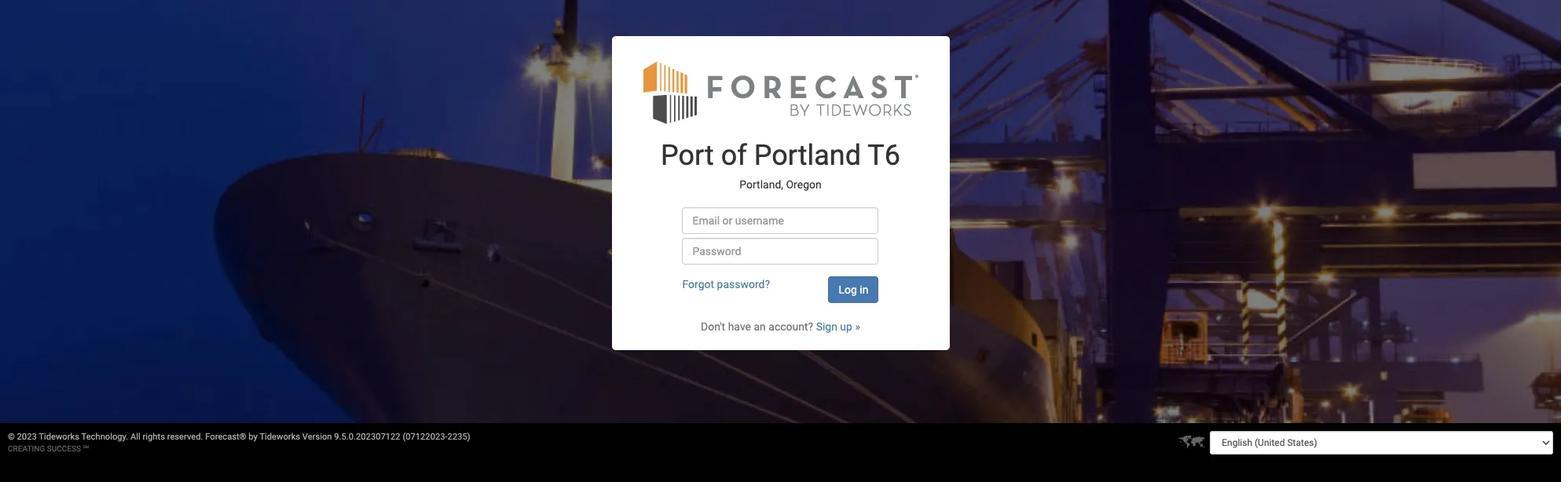 Task type: locate. For each thing, give the bounding box(es) containing it.
have
[[728, 320, 751, 333]]

of
[[721, 139, 747, 172]]

don't have an account? sign up »
[[701, 320, 860, 333]]

forecast®
[[205, 432, 246, 442]]

portland,
[[740, 179, 783, 191]]

account?
[[769, 320, 813, 333]]

Email or username text field
[[682, 207, 879, 234]]

don't
[[701, 320, 725, 333]]

version
[[302, 432, 332, 442]]

tideworks right by
[[260, 432, 300, 442]]

t6
[[868, 139, 900, 172]]

an
[[754, 320, 766, 333]]

oregon
[[786, 179, 822, 191]]

© 2023 tideworks technology. all rights reserved. forecast® by tideworks version 9.5.0.202307122 (07122023-2235) creating success ℠
[[8, 432, 470, 453]]

all
[[130, 432, 140, 442]]

2235)
[[448, 432, 470, 442]]

reserved.
[[167, 432, 203, 442]]

1 horizontal spatial tideworks
[[260, 432, 300, 442]]

port of portland t6 portland, oregon
[[661, 139, 900, 191]]

port
[[661, 139, 714, 172]]

sign
[[816, 320, 838, 333]]

tideworks
[[39, 432, 79, 442], [260, 432, 300, 442]]

forgot password? link
[[682, 278, 770, 290]]

rights
[[143, 432, 165, 442]]

sign up » link
[[816, 320, 860, 333]]

2023
[[17, 432, 37, 442]]

in
[[860, 283, 869, 296]]

tideworks up success
[[39, 432, 79, 442]]

0 horizontal spatial tideworks
[[39, 432, 79, 442]]



Task type: describe. For each thing, give the bounding box(es) containing it.
forecast® by tideworks image
[[643, 59, 918, 125]]

log in button
[[829, 276, 879, 303]]

©
[[8, 432, 15, 442]]

(07122023-
[[403, 432, 448, 442]]

»
[[855, 320, 860, 333]]

password?
[[717, 278, 770, 290]]

forgot
[[682, 278, 714, 290]]

℠
[[83, 445, 89, 453]]

success
[[47, 445, 81, 453]]

up
[[840, 320, 853, 333]]

1 tideworks from the left
[[39, 432, 79, 442]]

forgot password? log in
[[682, 278, 869, 296]]

log
[[839, 283, 857, 296]]

9.5.0.202307122
[[334, 432, 400, 442]]

2 tideworks from the left
[[260, 432, 300, 442]]

by
[[249, 432, 258, 442]]

technology.
[[81, 432, 128, 442]]

Password password field
[[682, 238, 879, 264]]

portland
[[754, 139, 861, 172]]

creating
[[8, 445, 45, 453]]



Task type: vqa. For each thing, say whether or not it's contained in the screenshot.
the Port
yes



